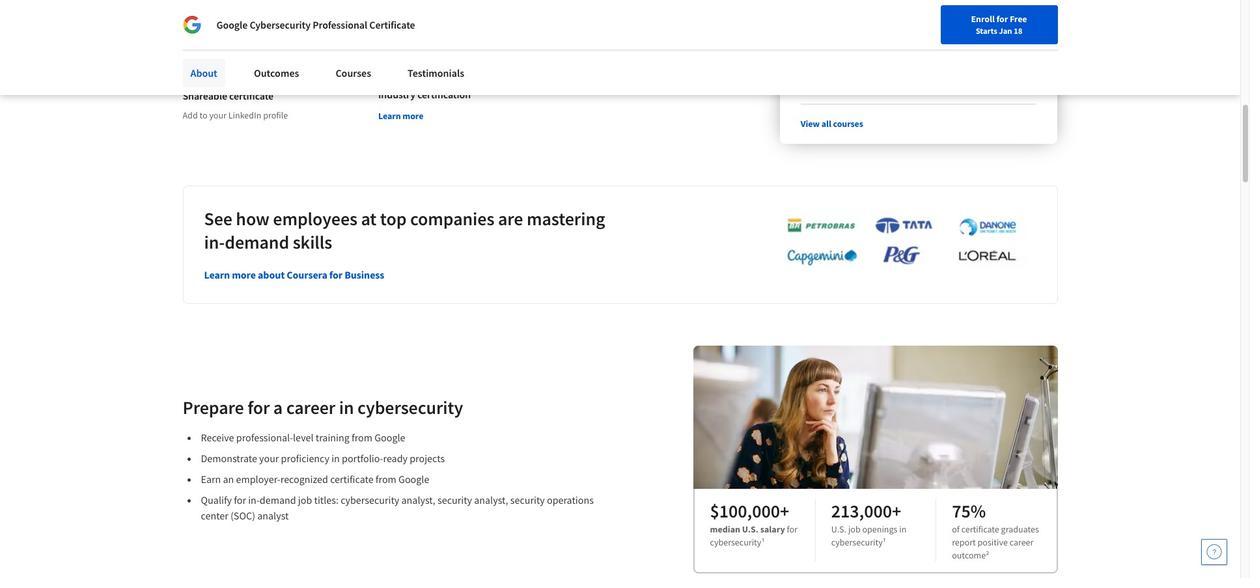 Task type: describe. For each thing, give the bounding box(es) containing it.
$100,000 + median u.s. salary
[[710, 500, 790, 536]]

213,000 + u.s. job openings in cybersecurity
[[832, 500, 907, 549]]

career
[[936, 15, 961, 27]]

in- inside the see how employees at top companies are mastering in-demand skills
[[204, 231, 225, 254]]

employer-
[[236, 473, 281, 486]]

1 horizontal spatial from
[[376, 473, 397, 486]]

about
[[258, 268, 285, 281]]

receive professional-level training from google
[[201, 431, 406, 444]]

cybersecurity inside for cybersecurity
[[710, 537, 762, 549]]

18
[[1014, 25, 1023, 36]]

enroll for free starts jan 18
[[972, 13, 1028, 36]]

0 vertical spatial in
[[339, 396, 354, 420]]

how
[[236, 207, 270, 231]]

median
[[710, 524, 741, 536]]

u.s. inside $100,000 + median u.s. salary
[[742, 524, 759, 536]]

a
[[273, 396, 283, 420]]

of
[[952, 524, 960, 536]]

an
[[223, 473, 234, 486]]

prepare
[[183, 396, 244, 420]]

your down professional-
[[259, 452, 279, 465]]

analyst
[[257, 509, 289, 522]]

qualify for in-demand job titles: cybersecurity analyst, security analyst, security operations center (soc) analyst
[[201, 494, 594, 522]]

see how employees at top companies are mastering in-demand skills
[[204, 207, 605, 254]]

outcome
[[952, 550, 986, 562]]

view
[[801, 118, 820, 130]]

recognized
[[281, 473, 328, 486]]

cybersecurity inside qualify for in-demand job titles: cybersecurity analyst, security analyst, security operations center (soc) analyst
[[341, 494, 400, 507]]

new
[[917, 15, 934, 27]]

your down shareable certificate
[[209, 109, 227, 121]]

courses
[[834, 118, 864, 130]]

shareable certificate
[[183, 89, 274, 102]]

cybersecurity inside 213,000 + u.s. job openings in cybersecurity
[[832, 537, 883, 549]]

google image
[[183, 16, 201, 34]]

operations
[[547, 494, 594, 507]]

projects
[[410, 452, 445, 465]]

testimonials
[[408, 66, 465, 79]]

top
[[380, 207, 407, 231]]

openings
[[863, 524, 898, 536]]

learn more about coursera for business link
[[204, 268, 385, 281]]

²
[[986, 550, 990, 562]]

free
[[1010, 13, 1028, 25]]

are
[[498, 207, 523, 231]]

job inside qualify for in-demand job titles: cybersecurity analyst, security analyst, security operations center (soc) analyst
[[298, 494, 312, 507]]

coursera
[[287, 268, 327, 281]]

google cybersecurity professional certificate
[[217, 18, 415, 31]]

for inside for cybersecurity
[[787, 524, 798, 536]]

english
[[991, 15, 1023, 28]]

graduates
[[1002, 524, 1040, 536]]

see
[[204, 207, 232, 231]]

portfolio-
[[342, 452, 383, 465]]

1 vertical spatial certificate
[[330, 473, 374, 486]]

learn for learn at your own pace
[[801, 39, 823, 51]]

courses
[[336, 66, 371, 79]]

0 horizontal spatial certificate
[[229, 89, 274, 102]]

certificate inside 75% of certificate graduates report positive career outcome
[[962, 524, 1000, 536]]

75%
[[952, 500, 986, 523]]

english button
[[968, 0, 1046, 42]]

add to your linkedin profile
[[183, 109, 288, 121]]

learn more about coursera for business
[[204, 268, 385, 281]]

career inside 75% of certificate graduates report positive career outcome
[[1010, 537, 1034, 549]]

report
[[952, 537, 976, 549]]

titles:
[[314, 494, 339, 507]]

find
[[879, 15, 896, 27]]

starts
[[976, 25, 998, 36]]

learn at your own pace
[[801, 39, 889, 51]]

professional-
[[236, 431, 293, 444]]

(soc)
[[231, 509, 255, 522]]

your right find
[[898, 15, 915, 27]]

industry
[[378, 88, 416, 101]]

$100,000
[[710, 500, 780, 523]]

own
[[853, 39, 869, 51]]

industry certification
[[378, 88, 471, 101]]

1 analyst, from the left
[[402, 494, 436, 507]]

level
[[293, 431, 314, 444]]

about
[[191, 66, 218, 79]]

in inside 213,000 + u.s. job openings in cybersecurity
[[900, 524, 907, 536]]

learn for learn more
[[378, 110, 401, 122]]

2 vertical spatial google
[[399, 473, 429, 486]]



Task type: vqa. For each thing, say whether or not it's contained in the screenshot.
more to the top
yes



Task type: locate. For each thing, give the bounding box(es) containing it.
to for know
[[223, 38, 235, 54]]

cybersecurity down the median
[[710, 537, 762, 549]]

0 horizontal spatial to
[[200, 109, 208, 121]]

1 horizontal spatial to
[[223, 38, 235, 54]]

receive
[[201, 431, 234, 444]]

more for learn more about coursera for business
[[232, 268, 256, 281]]

0 vertical spatial learn
[[801, 39, 823, 51]]

earn an employer-recognized certificate from google
[[201, 473, 429, 486]]

coursera enterprise logos image
[[768, 217, 1028, 273]]

2 vertical spatial learn
[[204, 268, 230, 281]]

1 horizontal spatial security
[[511, 494, 545, 507]]

for inside qualify for in-demand job titles: cybersecurity analyst, security analyst, security operations center (soc) analyst
[[234, 494, 246, 507]]

career up level
[[286, 396, 336, 420]]

1 vertical spatial more
[[232, 268, 256, 281]]

more for learn more
[[403, 110, 424, 122]]

more down industry certification
[[403, 110, 424, 122]]

¹
[[762, 537, 765, 549], [883, 537, 886, 549]]

¹ down "salary"
[[762, 537, 765, 549]]

for
[[997, 13, 1008, 25], [330, 268, 343, 281], [248, 396, 270, 420], [234, 494, 246, 507], [787, 524, 798, 536]]

1 horizontal spatial more
[[403, 110, 424, 122]]

to left the know in the left of the page
[[223, 38, 235, 54]]

job down 213,000
[[849, 524, 861, 536]]

2 horizontal spatial certificate
[[962, 524, 1000, 536]]

0 horizontal spatial from
[[352, 431, 373, 444]]

1 horizontal spatial career
[[1010, 537, 1034, 549]]

in-
[[204, 231, 225, 254], [248, 494, 260, 507]]

¹ for 213,000
[[883, 537, 886, 549]]

ready
[[383, 452, 408, 465]]

0 vertical spatial from
[[352, 431, 373, 444]]

at
[[824, 39, 832, 51], [361, 207, 377, 231]]

certification
[[418, 88, 471, 101]]

1 security from the left
[[438, 494, 472, 507]]

enroll
[[972, 13, 995, 25]]

1 horizontal spatial u.s.
[[832, 524, 847, 536]]

0 vertical spatial career
[[286, 396, 336, 420]]

proficiency
[[281, 452, 330, 465]]

learn more button
[[378, 109, 424, 122]]

from up portfolio-
[[352, 431, 373, 444]]

skills
[[293, 231, 332, 254]]

more left about
[[232, 268, 256, 281]]

1 horizontal spatial certificate
[[330, 473, 374, 486]]

u.s. down $100,000
[[742, 524, 759, 536]]

security left the "operations"
[[511, 494, 545, 507]]

add
[[183, 109, 198, 121]]

outcomes link
[[246, 59, 307, 87]]

0 horizontal spatial u.s.
[[742, 524, 759, 536]]

1 vertical spatial google
[[375, 431, 406, 444]]

demand inside the see how employees at top companies are mastering in-demand skills
[[225, 231, 289, 254]]

0 horizontal spatial ¹
[[762, 537, 765, 549]]

in- up (soc)
[[248, 494, 260, 507]]

more
[[403, 110, 424, 122], [232, 268, 256, 281]]

about link
[[183, 59, 225, 87]]

jan
[[999, 25, 1013, 36]]

analyst,
[[402, 494, 436, 507], [474, 494, 508, 507]]

1 horizontal spatial at
[[824, 39, 832, 51]]

google down projects
[[399, 473, 429, 486]]

for for career
[[248, 396, 270, 420]]

0 vertical spatial certificate
[[229, 89, 274, 102]]

+ for 213,000
[[892, 500, 902, 523]]

to for your
[[200, 109, 208, 121]]

1 horizontal spatial in-
[[248, 494, 260, 507]]

google up ready
[[375, 431, 406, 444]]

0 horizontal spatial career
[[286, 396, 336, 420]]

0 vertical spatial in-
[[204, 231, 225, 254]]

for for demand
[[234, 494, 246, 507]]

in down training at the bottom left
[[332, 452, 340, 465]]

0 horizontal spatial more
[[232, 268, 256, 281]]

in
[[339, 396, 354, 420], [332, 452, 340, 465], [900, 524, 907, 536]]

at inside the see how employees at top companies are mastering in-demand skills
[[361, 207, 377, 231]]

shareable
[[183, 89, 227, 102]]

demand inside qualify for in-demand job titles: cybersecurity analyst, security analyst, security operations center (soc) analyst
[[260, 494, 296, 507]]

demand up the 'analyst' on the bottom of the page
[[260, 494, 296, 507]]

1 vertical spatial job
[[849, 524, 861, 536]]

+ up "salary"
[[780, 500, 790, 523]]

help center image
[[1207, 545, 1223, 560]]

1 vertical spatial at
[[361, 207, 377, 231]]

learn down 'industry'
[[378, 110, 401, 122]]

cybersecurity
[[250, 18, 311, 31]]

linkedin
[[228, 109, 261, 121]]

professional
[[313, 18, 368, 31]]

from down ready
[[376, 473, 397, 486]]

1 vertical spatial to
[[200, 109, 208, 121]]

+ inside $100,000 + median u.s. salary
[[780, 500, 790, 523]]

None search field
[[186, 8, 498, 34]]

2 ¹ from the left
[[883, 537, 886, 549]]

for left a
[[248, 396, 270, 420]]

1 horizontal spatial learn
[[378, 110, 401, 122]]

for inside enroll for free starts jan 18
[[997, 13, 1008, 25]]

mastering
[[527, 207, 605, 231]]

demonstrate
[[201, 452, 257, 465]]

more inside "button"
[[403, 110, 424, 122]]

for up (soc)
[[234, 494, 246, 507]]

career down "graduates"
[[1010, 537, 1034, 549]]

2 horizontal spatial learn
[[801, 39, 823, 51]]

1 horizontal spatial job
[[849, 524, 861, 536]]

learn left about
[[204, 268, 230, 281]]

for cybersecurity
[[710, 524, 798, 549]]

your left 'own'
[[834, 39, 851, 51]]

0 vertical spatial to
[[223, 38, 235, 54]]

1 + from the left
[[780, 500, 790, 523]]

view all courses
[[801, 118, 864, 130]]

all
[[822, 118, 832, 130]]

2 vertical spatial certificate
[[962, 524, 1000, 536]]

profile
[[263, 109, 288, 121]]

learn for learn more about coursera for business
[[204, 268, 230, 281]]

1 horizontal spatial ¹
[[883, 537, 886, 549]]

certificate
[[370, 18, 415, 31]]

2 analyst, from the left
[[474, 494, 508, 507]]

+ for $100,000
[[780, 500, 790, 523]]

0 vertical spatial at
[[824, 39, 832, 51]]

cybersecurity
[[358, 396, 463, 420], [341, 494, 400, 507], [710, 537, 762, 549], [832, 537, 883, 549]]

certificate up positive
[[962, 524, 1000, 536]]

+ up openings at the bottom
[[892, 500, 902, 523]]

1 vertical spatial in-
[[248, 494, 260, 507]]

0 vertical spatial demand
[[225, 231, 289, 254]]

positive
[[978, 537, 1008, 549]]

1 vertical spatial from
[[376, 473, 397, 486]]

companies
[[410, 207, 495, 231]]

+
[[780, 500, 790, 523], [892, 500, 902, 523]]

0 horizontal spatial at
[[361, 207, 377, 231]]

find your new career
[[879, 15, 961, 27]]

earn
[[201, 473, 221, 486]]

0 horizontal spatial learn
[[204, 268, 230, 281]]

learn
[[801, 39, 823, 51], [378, 110, 401, 122], [204, 268, 230, 281]]

prepare for a career in cybersecurity
[[183, 396, 463, 420]]

for for starts
[[997, 13, 1008, 25]]

demand
[[225, 231, 289, 254], [260, 494, 296, 507]]

outcomes
[[254, 66, 299, 79]]

learn left 'own'
[[801, 39, 823, 51]]

know
[[237, 38, 268, 54]]

0 horizontal spatial security
[[438, 494, 472, 507]]

2 + from the left
[[892, 500, 902, 523]]

google up details to know
[[217, 18, 248, 31]]

demonstrate your proficiency in portfolio-ready projects
[[201, 452, 445, 465]]

1 vertical spatial learn
[[378, 110, 401, 122]]

from
[[352, 431, 373, 444], [376, 473, 397, 486]]

google
[[217, 18, 248, 31], [375, 431, 406, 444], [399, 473, 429, 486]]

career
[[286, 396, 336, 420], [1010, 537, 1034, 549]]

for right "salary"
[[787, 524, 798, 536]]

cybersecurity up ready
[[358, 396, 463, 420]]

+ inside 213,000 + u.s. job openings in cybersecurity
[[892, 500, 902, 523]]

in- inside qualify for in-demand job titles: cybersecurity analyst, security analyst, security operations center (soc) analyst
[[248, 494, 260, 507]]

center
[[201, 509, 229, 522]]

u.s. inside 213,000 + u.s. job openings in cybersecurity
[[832, 524, 847, 536]]

courses link
[[328, 59, 379, 87]]

1 vertical spatial career
[[1010, 537, 1034, 549]]

employees
[[273, 207, 358, 231]]

u.s. down 213,000
[[832, 524, 847, 536]]

0 vertical spatial more
[[403, 110, 424, 122]]

in right openings at the bottom
[[900, 524, 907, 536]]

certificate
[[229, 89, 274, 102], [330, 473, 374, 486], [962, 524, 1000, 536]]

security down projects
[[438, 494, 472, 507]]

u.s.
[[742, 524, 759, 536], [832, 524, 847, 536]]

at left top
[[361, 207, 377, 231]]

details
[[183, 38, 221, 54]]

qualify
[[201, 494, 232, 507]]

business
[[345, 268, 385, 281]]

0 vertical spatial job
[[298, 494, 312, 507]]

learn inside "button"
[[378, 110, 401, 122]]

for left business
[[330, 268, 343, 281]]

0 horizontal spatial job
[[298, 494, 312, 507]]

1 u.s. from the left
[[742, 524, 759, 536]]

job inside 213,000 + u.s. job openings in cybersecurity
[[849, 524, 861, 536]]

learn more
[[378, 110, 424, 122]]

1 ¹ from the left
[[762, 537, 765, 549]]

find your new career link
[[873, 13, 968, 29]]

view all courses link
[[801, 118, 864, 130]]

testimonials link
[[400, 59, 472, 87]]

213,000
[[832, 500, 892, 523]]

75% of certificate graduates report positive career outcome
[[952, 500, 1040, 562]]

details to know
[[183, 38, 268, 54]]

1 horizontal spatial +
[[892, 500, 902, 523]]

at left 'own'
[[824, 39, 832, 51]]

2 security from the left
[[511, 494, 545, 507]]

pace
[[871, 39, 889, 51]]

certificate down portfolio-
[[330, 473, 374, 486]]

0 horizontal spatial +
[[780, 500, 790, 523]]

2 u.s. from the left
[[832, 524, 847, 536]]

1 vertical spatial in
[[332, 452, 340, 465]]

1 horizontal spatial analyst,
[[474, 494, 508, 507]]

for up jan
[[997, 13, 1008, 25]]

0 vertical spatial google
[[217, 18, 248, 31]]

to
[[223, 38, 235, 54], [200, 109, 208, 121]]

demand up about
[[225, 231, 289, 254]]

certificate up linkedin
[[229, 89, 274, 102]]

0 horizontal spatial analyst,
[[402, 494, 436, 507]]

job down recognized
[[298, 494, 312, 507]]

job
[[298, 494, 312, 507], [849, 524, 861, 536]]

in- left how
[[204, 231, 225, 254]]

0 horizontal spatial in-
[[204, 231, 225, 254]]

training
[[316, 431, 350, 444]]

¹ down openings at the bottom
[[883, 537, 886, 549]]

to right add
[[200, 109, 208, 121]]

¹ for $100,000
[[762, 537, 765, 549]]

cybersecurity down portfolio-
[[341, 494, 400, 507]]

in up training at the bottom left
[[339, 396, 354, 420]]

salary
[[761, 524, 785, 536]]

2 vertical spatial in
[[900, 524, 907, 536]]

1 vertical spatial demand
[[260, 494, 296, 507]]

cybersecurity down openings at the bottom
[[832, 537, 883, 549]]



